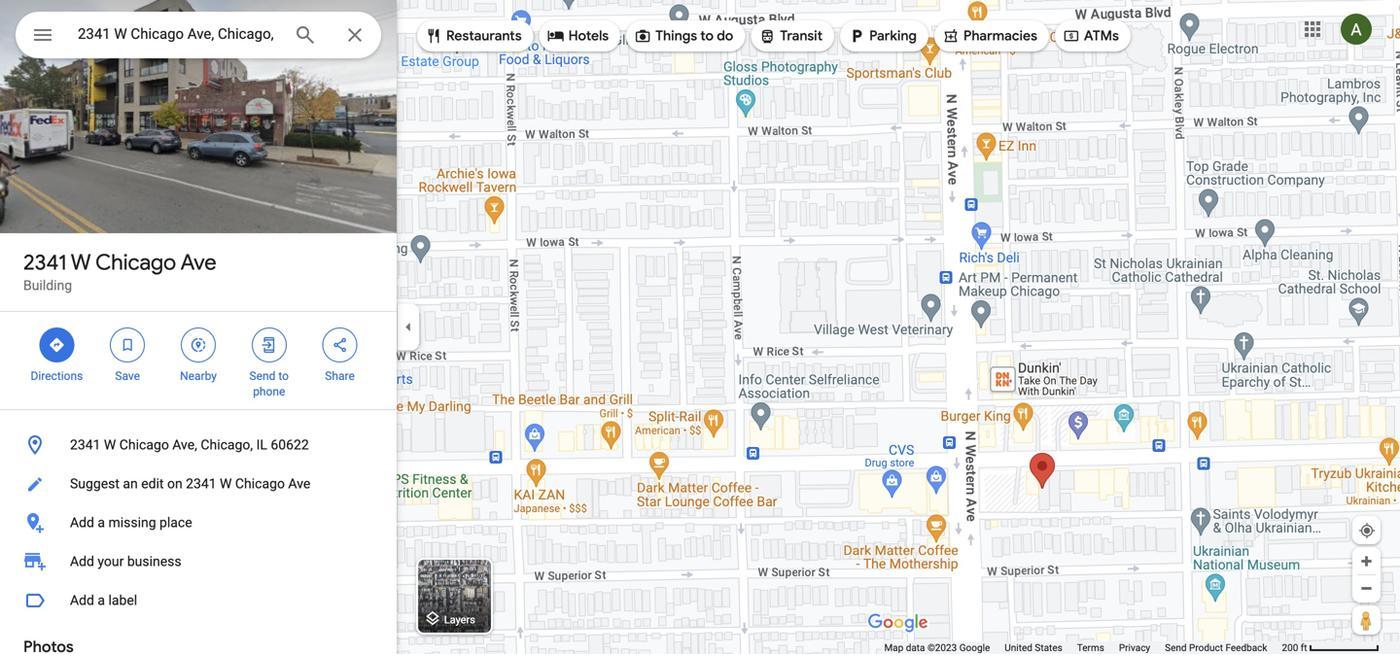 Task type: describe. For each thing, give the bounding box(es) containing it.
add a missing place
[[70, 515, 192, 531]]

send to phone
[[250, 370, 289, 399]]

map
[[885, 643, 904, 654]]

add a label button
[[0, 582, 397, 621]]

none field inside 2341 w chicago ave, chicago, il 60622 field
[[78, 22, 278, 46]]


[[31, 21, 54, 49]]


[[331, 335, 349, 356]]

w for ave,
[[104, 437, 116, 453]]

suggest an edit on 2341 w chicago ave button
[[0, 465, 397, 504]]

 parking
[[848, 25, 917, 47]]

restaurants
[[447, 27, 522, 45]]

 transit
[[759, 25, 823, 47]]

200 ft
[[1283, 643, 1308, 654]]

data
[[906, 643, 926, 654]]

product
[[1190, 643, 1224, 654]]

hotels
[[569, 27, 609, 45]]

send product feedback
[[1166, 643, 1268, 654]]

suggest
[[70, 476, 120, 492]]

parking
[[870, 27, 917, 45]]

terms button
[[1078, 642, 1105, 655]]

add your business
[[70, 554, 182, 570]]

google
[[960, 643, 991, 654]]

business
[[127, 554, 182, 570]]

united states
[[1005, 643, 1063, 654]]

60622
[[271, 437, 309, 453]]

2341 W Chicago Ave, Chicago, IL 60622 field
[[16, 12, 381, 58]]

nearby
[[180, 370, 217, 383]]

to inside send to phone
[[279, 370, 289, 383]]

footer inside the google maps element
[[885, 642, 1283, 655]]

w inside suggest an edit on 2341 w chicago ave button
[[220, 476, 232, 492]]

send for send product feedback
[[1166, 643, 1187, 654]]

©2023
[[928, 643, 958, 654]]


[[634, 25, 652, 47]]

an
[[123, 476, 138, 492]]

send for send to phone
[[250, 370, 276, 383]]

2341 inside suggest an edit on 2341 w chicago ave button
[[186, 476, 217, 492]]

add for add a label
[[70, 593, 94, 609]]

2341 w chicago ave main content
[[0, 0, 397, 655]]

2341 w chicago ave building
[[23, 249, 217, 294]]

2341 w chicago ave, chicago, il 60622
[[70, 437, 309, 453]]

actions for 2341 w chicago ave region
[[0, 312, 397, 410]]

add for add your business
[[70, 554, 94, 570]]

save
[[115, 370, 140, 383]]

united
[[1005, 643, 1033, 654]]

 things to do
[[634, 25, 734, 47]]

ft
[[1302, 643, 1308, 654]]

google maps element
[[0, 0, 1401, 655]]

2341 w chicago ave, chicago, il 60622 button
[[0, 426, 397, 465]]

 pharmacies
[[943, 25, 1038, 47]]

things
[[656, 27, 698, 45]]


[[261, 335, 278, 356]]

your
[[98, 554, 124, 570]]

show your location image
[[1359, 522, 1377, 540]]


[[759, 25, 777, 47]]

2341 for ave
[[23, 249, 67, 276]]

200
[[1283, 643, 1299, 654]]

ave,
[[172, 437, 197, 453]]

states
[[1036, 643, 1063, 654]]

200 ft button
[[1283, 643, 1381, 654]]

chicago,
[[201, 437, 253, 453]]

add a label
[[70, 593, 137, 609]]

 button
[[16, 12, 70, 62]]


[[848, 25, 866, 47]]


[[425, 25, 443, 47]]

privacy
[[1120, 643, 1151, 654]]

add a missing place button
[[0, 504, 397, 543]]

a for missing
[[98, 515, 105, 531]]

pharmacies
[[964, 27, 1038, 45]]


[[119, 335, 136, 356]]

privacy button
[[1120, 642, 1151, 655]]



Task type: locate. For each thing, give the bounding box(es) containing it.

[[1063, 25, 1081, 47]]

directions
[[31, 370, 83, 383]]

add inside add a label button
[[70, 593, 94, 609]]

1 vertical spatial 2341
[[70, 437, 101, 453]]

terms
[[1078, 643, 1105, 654]]

w up suggest
[[104, 437, 116, 453]]

chicago inside 2341 w chicago ave building
[[96, 249, 176, 276]]

a inside button
[[98, 515, 105, 531]]


[[547, 25, 565, 47]]

3 add from the top
[[70, 593, 94, 609]]

do
[[717, 27, 734, 45]]

1 horizontal spatial send
[[1166, 643, 1187, 654]]

0 horizontal spatial send
[[250, 370, 276, 383]]

2 horizontal spatial 2341
[[186, 476, 217, 492]]

united states button
[[1005, 642, 1063, 655]]

chicago inside button
[[119, 437, 169, 453]]

footer
[[885, 642, 1283, 655]]

send inside button
[[1166, 643, 1187, 654]]

a inside button
[[98, 593, 105, 609]]

2341 for ave,
[[70, 437, 101, 453]]

0 vertical spatial a
[[98, 515, 105, 531]]

2 vertical spatial 2341
[[186, 476, 217, 492]]

2 vertical spatial w
[[220, 476, 232, 492]]

to inside  things to do
[[701, 27, 714, 45]]

show street view coverage image
[[1353, 606, 1382, 635]]


[[48, 335, 66, 356]]

w
[[71, 249, 91, 276], [104, 437, 116, 453], [220, 476, 232, 492]]

place
[[160, 515, 192, 531]]

phone
[[253, 385, 285, 399]]

2341
[[23, 249, 67, 276], [70, 437, 101, 453], [186, 476, 217, 492]]

a for label
[[98, 593, 105, 609]]

0 horizontal spatial to
[[279, 370, 289, 383]]

google account: angela cha  
(angela.cha@adept.ai) image
[[1342, 14, 1373, 45]]

send
[[250, 370, 276, 383], [1166, 643, 1187, 654]]

w inside 2341 w chicago ave, chicago, il 60622 button
[[104, 437, 116, 453]]

w inside 2341 w chicago ave building
[[71, 249, 91, 276]]

1 horizontal spatial 2341
[[70, 437, 101, 453]]

add for add a missing place
[[70, 515, 94, 531]]

chicago up edit
[[119, 437, 169, 453]]

1 horizontal spatial to
[[701, 27, 714, 45]]

feedback
[[1226, 643, 1268, 654]]

label
[[108, 593, 137, 609]]

add
[[70, 515, 94, 531], [70, 554, 94, 570], [70, 593, 94, 609]]

ave down '60622'
[[288, 476, 311, 492]]


[[943, 25, 960, 47]]

send inside send to phone
[[250, 370, 276, 383]]

1 horizontal spatial w
[[104, 437, 116, 453]]

1 add from the top
[[70, 515, 94, 531]]

1 vertical spatial ave
[[288, 476, 311, 492]]

ave inside 2341 w chicago ave building
[[181, 249, 217, 276]]

send product feedback button
[[1166, 642, 1268, 655]]

collapse side panel image
[[398, 317, 419, 338]]

0 vertical spatial to
[[701, 27, 714, 45]]

2 a from the top
[[98, 593, 105, 609]]

on
[[167, 476, 183, 492]]

atms
[[1085, 27, 1120, 45]]

1 vertical spatial to
[[279, 370, 289, 383]]

edit
[[141, 476, 164, 492]]

2 vertical spatial chicago
[[235, 476, 285, 492]]

1 a from the top
[[98, 515, 105, 531]]

w down chicago,
[[220, 476, 232, 492]]

 search field
[[16, 12, 381, 62]]

chicago
[[96, 249, 176, 276], [119, 437, 169, 453], [235, 476, 285, 492]]

add left your
[[70, 554, 94, 570]]

a left label
[[98, 593, 105, 609]]

to
[[701, 27, 714, 45], [279, 370, 289, 383]]

map data ©2023 google
[[885, 643, 991, 654]]

None field
[[78, 22, 278, 46]]

to left do
[[701, 27, 714, 45]]

a
[[98, 515, 105, 531], [98, 593, 105, 609]]

0 horizontal spatial 2341
[[23, 249, 67, 276]]

2341 up suggest
[[70, 437, 101, 453]]

0 vertical spatial w
[[71, 249, 91, 276]]

zoom out image
[[1360, 582, 1375, 596]]

0 horizontal spatial w
[[71, 249, 91, 276]]

 hotels
[[547, 25, 609, 47]]

0 vertical spatial 2341
[[23, 249, 67, 276]]

0 vertical spatial add
[[70, 515, 94, 531]]

zoom in image
[[1360, 555, 1375, 569]]

layers
[[444, 614, 476, 626]]

transit
[[781, 27, 823, 45]]

to up phone
[[279, 370, 289, 383]]

building
[[23, 278, 72, 294]]

add inside add your business link
[[70, 554, 94, 570]]

ave inside button
[[288, 476, 311, 492]]

send up phone
[[250, 370, 276, 383]]

ave
[[181, 249, 217, 276], [288, 476, 311, 492]]

add down suggest
[[70, 515, 94, 531]]

missing
[[108, 515, 156, 531]]

2 add from the top
[[70, 554, 94, 570]]

2341 inside 2341 w chicago ave building
[[23, 249, 67, 276]]

1 vertical spatial w
[[104, 437, 116, 453]]

0 horizontal spatial ave
[[181, 249, 217, 276]]

0 vertical spatial send
[[250, 370, 276, 383]]

share
[[325, 370, 355, 383]]

suggest an edit on 2341 w chicago ave
[[70, 476, 311, 492]]

il
[[256, 437, 267, 453]]

2341 right on
[[186, 476, 217, 492]]


[[190, 335, 207, 356]]

chicago for ave,
[[119, 437, 169, 453]]

2 vertical spatial add
[[70, 593, 94, 609]]

ave up ""
[[181, 249, 217, 276]]

footer containing map data ©2023 google
[[885, 642, 1283, 655]]

 atms
[[1063, 25, 1120, 47]]

chicago down il
[[235, 476, 285, 492]]

w for ave
[[71, 249, 91, 276]]

add left label
[[70, 593, 94, 609]]

2 horizontal spatial w
[[220, 476, 232, 492]]

chicago inside button
[[235, 476, 285, 492]]

 restaurants
[[425, 25, 522, 47]]

a left missing
[[98, 515, 105, 531]]

1 vertical spatial add
[[70, 554, 94, 570]]

0 vertical spatial chicago
[[96, 249, 176, 276]]

0 vertical spatial ave
[[181, 249, 217, 276]]

1 vertical spatial send
[[1166, 643, 1187, 654]]

2341 up building
[[23, 249, 67, 276]]

1 vertical spatial chicago
[[119, 437, 169, 453]]

1 horizontal spatial ave
[[288, 476, 311, 492]]

2341 inside 2341 w chicago ave, chicago, il 60622 button
[[70, 437, 101, 453]]

1 vertical spatial a
[[98, 593, 105, 609]]

chicago for ave
[[96, 249, 176, 276]]

send left 'product'
[[1166, 643, 1187, 654]]

add your business link
[[0, 543, 397, 582]]

w up building
[[71, 249, 91, 276]]

add inside add a missing place button
[[70, 515, 94, 531]]

chicago up 
[[96, 249, 176, 276]]



Task type: vqa. For each thing, say whether or not it's contained in the screenshot.

yes



